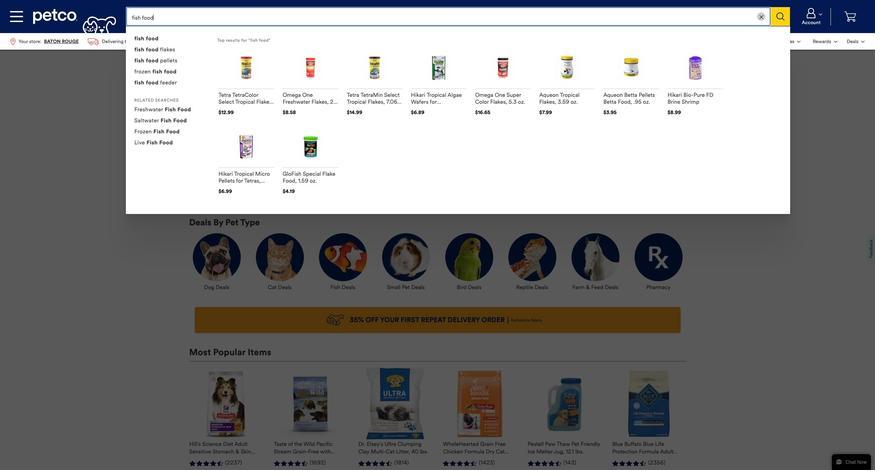 Task type: vqa. For each thing, say whether or not it's contained in the screenshot.
list
yes



Task type: locate. For each thing, give the bounding box(es) containing it.
0 horizontal spatial list
[[6, 33, 153, 50]]

list
[[6, 33, 153, 50], [772, 33, 870, 50]]

1 horizontal spatial list
[[772, 33, 870, 50]]

small pet deals image
[[382, 234, 430, 282]]

farm and feed deals image
[[571, 234, 619, 282]]

2 list from the left
[[772, 33, 870, 50]]

dog deals image
[[193, 234, 241, 282]]

search image
[[776, 12, 785, 21]]

list item
[[292, 169, 352, 201]]

fish deals image
[[319, 234, 367, 282]]



Task type: describe. For each thing, give the bounding box(es) containing it.
bird deals image
[[445, 234, 493, 282]]

pet pharmacy image
[[635, 234, 682, 282]]

clear search field text image
[[759, 15, 763, 19]]

Search search field
[[126, 7, 771, 26]]

cat deals image
[[256, 234, 304, 282]]

reptile deals image
[[508, 234, 556, 282]]

1 list from the left
[[6, 33, 153, 50]]



